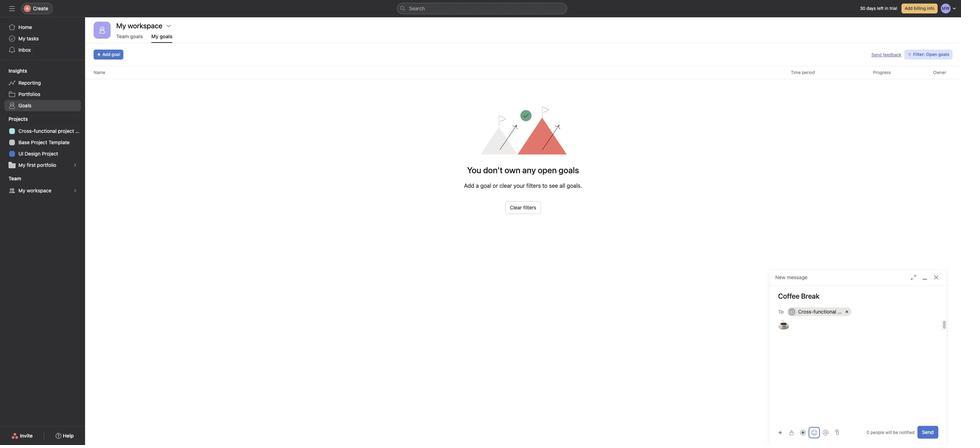 Task type: describe. For each thing, give the bounding box(es) containing it.
search button
[[397, 3, 567, 14]]

new message
[[775, 274, 807, 280]]

home link
[[4, 22, 81, 33]]

filter:
[[913, 52, 925, 57]]

send for send feedback
[[872, 52, 882, 57]]

to
[[778, 309, 784, 315]]

team button
[[0, 175, 21, 182]]

record a video image
[[800, 430, 806, 436]]

add a goal or clear your filters to see all goals.
[[464, 183, 582, 189]]

add for add a goal or clear your filters to see all goals.
[[464, 183, 474, 189]]

my goals link
[[151, 33, 172, 43]]

my for my workspace
[[18, 188, 25, 194]]

cross-functional project plan row
[[788, 308, 937, 318]]

you
[[467, 165, 481, 175]]

my for my first portfolio
[[18, 162, 25, 168]]

open
[[926, 52, 937, 57]]

clear
[[500, 183, 512, 189]]

send button
[[917, 426, 938, 439]]

progress
[[873, 70, 891, 75]]

global element
[[0, 17, 85, 60]]

add goal
[[102, 52, 120, 57]]

billing
[[914, 6, 926, 11]]

filter: open goals button
[[904, 50, 953, 60]]

search
[[409, 5, 425, 11]]

30
[[860, 6, 865, 11]]

at mention image
[[823, 430, 829, 436]]

create button
[[21, 3, 53, 14]]

clear filters button
[[505, 201, 541, 214]]

minimize image
[[922, 275, 928, 280]]

send feedback
[[872, 52, 902, 57]]

add billing info
[[905, 6, 935, 11]]

send for send
[[922, 429, 934, 435]]

see details, my first portfolio image
[[73, 163, 77, 167]]

a
[[476, 183, 479, 189]]

show options image
[[166, 23, 172, 29]]

any
[[522, 165, 536, 175]]

trial
[[890, 6, 897, 11]]

help button
[[51, 430, 78, 442]]

functional for cross-functional project plan cell
[[814, 309, 836, 315]]

my goals
[[151, 33, 172, 39]]

my workspace link
[[4, 185, 81, 196]]

team goals link
[[116, 33, 143, 43]]

help
[[63, 433, 74, 439]]

1 vertical spatial goal
[[480, 183, 491, 189]]

projects
[[9, 116, 28, 122]]

Add subject text field
[[770, 291, 947, 301]]

inbox
[[18, 47, 31, 53]]

insights button
[[0, 67, 27, 74]]

add billing info button
[[902, 4, 938, 13]]

or
[[493, 183, 498, 189]]

goals
[[18, 102, 31, 108]]

ui
[[18, 151, 23, 157]]

portfolios
[[18, 91, 40, 97]]

cross-functional project plan for cross-functional project plan cell
[[798, 309, 865, 315]]

0 people will be notified
[[867, 430, 915, 435]]

reporting link
[[4, 77, 81, 89]]

goals link
[[4, 100, 81, 111]]

all
[[560, 183, 565, 189]]

☕
[[778, 319, 790, 332]]

team for team
[[9, 175, 21, 182]]

invite button
[[7, 430, 37, 442]]

portfolios link
[[4, 89, 81, 100]]

design
[[25, 151, 41, 157]]

30 days left in trial
[[860, 6, 897, 11]]

notified
[[899, 430, 915, 435]]

you don't own any open goals
[[467, 165, 579, 175]]

my for my goals
[[151, 33, 158, 39]]

cross- for cross-functional project plan cell
[[798, 309, 814, 315]]

name
[[94, 70, 105, 75]]

project for cross-functional project plan cell
[[838, 309, 854, 315]]

toolbar inside ☕ dialog
[[775, 427, 832, 438]]

template
[[49, 139, 70, 145]]

clear
[[510, 205, 522, 211]]

emoji image
[[812, 430, 817, 436]]

reporting
[[18, 80, 41, 86]]

base project template link
[[4, 137, 81, 148]]

close image
[[933, 275, 939, 280]]

create
[[33, 5, 48, 11]]

cross- for "cross-functional project plan" link
[[18, 128, 34, 134]]

filters inside button
[[523, 205, 536, 211]]

in
[[885, 6, 888, 11]]

time
[[791, 70, 801, 75]]

search list box
[[397, 3, 567, 14]]

invite
[[20, 433, 33, 439]]

cross-functional project plan link
[[4, 126, 85, 137]]

team for team goals
[[116, 33, 129, 39]]

left
[[877, 6, 884, 11]]

goals inside dropdown button
[[938, 52, 949, 57]]

☕ dialog
[[770, 270, 947, 445]]

insights
[[9, 68, 27, 74]]

filter: open goals
[[913, 52, 949, 57]]

time period
[[791, 70, 815, 75]]

0 vertical spatial filters
[[526, 183, 541, 189]]

project for "cross-functional project plan" link
[[58, 128, 74, 134]]



Task type: vqa. For each thing, say whether or not it's contained in the screenshot.
Send button
yes



Task type: locate. For each thing, give the bounding box(es) containing it.
my for my tasks
[[18, 35, 25, 41]]

1 horizontal spatial goal
[[480, 183, 491, 189]]

will
[[885, 430, 892, 435]]

0 horizontal spatial cross-
[[18, 128, 34, 134]]

0 horizontal spatial project
[[58, 128, 74, 134]]

team
[[116, 33, 129, 39], [9, 175, 21, 182]]

cross-functional project plan down add subject text box
[[798, 309, 865, 315]]

project up ui design project
[[31, 139, 47, 145]]

1 horizontal spatial project
[[838, 309, 854, 315]]

1 vertical spatial project
[[42, 151, 58, 157]]

filters left to
[[526, 183, 541, 189]]

add left billing
[[905, 6, 913, 11]]

plan for "cross-functional project plan" link
[[75, 128, 85, 134]]

1 vertical spatial project
[[838, 309, 854, 315]]

base project template
[[18, 139, 70, 145]]

open goals
[[538, 165, 579, 175]]

my left first
[[18, 162, 25, 168]]

0 vertical spatial send
[[872, 52, 882, 57]]

plan for cross-functional project plan cell
[[855, 309, 865, 315]]

see
[[549, 183, 558, 189]]

teams element
[[0, 172, 85, 198]]

info
[[927, 6, 935, 11]]

cross- right to
[[798, 309, 814, 315]]

goals down my workspace
[[130, 33, 143, 39]]

cross- up base
[[18, 128, 34, 134]]

workspace
[[27, 188, 51, 194]]

0
[[867, 430, 869, 435]]

my tasks link
[[4, 33, 81, 44]]

0 horizontal spatial goals
[[130, 33, 143, 39]]

2 horizontal spatial add
[[905, 6, 913, 11]]

0 horizontal spatial team
[[9, 175, 21, 182]]

1 horizontal spatial send
[[922, 429, 934, 435]]

0 horizontal spatial plan
[[75, 128, 85, 134]]

send inside button
[[922, 429, 934, 435]]

goals down show options icon
[[160, 33, 172, 39]]

my down team dropdown button
[[18, 188, 25, 194]]

base
[[18, 139, 30, 145]]

1 horizontal spatial functional
[[814, 309, 836, 315]]

project inside base project template link
[[31, 139, 47, 145]]

plan down add subject text box
[[855, 309, 865, 315]]

plan up see details, my first portfolio "icon" at the top left of page
[[75, 128, 85, 134]]

project up template
[[58, 128, 74, 134]]

plan inside projects element
[[75, 128, 85, 134]]

0 vertical spatial functional
[[34, 128, 57, 134]]

my workspace
[[116, 22, 162, 30]]

my inside global element
[[18, 35, 25, 41]]

project down add subject text box
[[838, 309, 854, 315]]

cross-functional project plan cell
[[788, 308, 865, 316]]

goals.
[[567, 183, 582, 189]]

owner
[[933, 70, 946, 75]]

insights element
[[0, 65, 85, 113]]

ui design project link
[[4, 148, 81, 160]]

tasks
[[27, 35, 39, 41]]

add
[[905, 6, 913, 11], [102, 52, 110, 57], [464, 183, 474, 189]]

1 vertical spatial send
[[922, 429, 934, 435]]

goals inside 'link'
[[160, 33, 172, 39]]

goals for team goals
[[130, 33, 143, 39]]

first
[[27, 162, 36, 168]]

goal right the a
[[480, 183, 491, 189]]

1 vertical spatial filters
[[523, 205, 536, 211]]

team inside dropdown button
[[9, 175, 21, 182]]

cross-functional project plan up template
[[18, 128, 85, 134]]

project up portfolio
[[42, 151, 58, 157]]

cross-functional project plan inside cell
[[798, 309, 865, 315]]

1 horizontal spatial cross-
[[798, 309, 814, 315]]

0 horizontal spatial send
[[872, 52, 882, 57]]

my
[[151, 33, 158, 39], [18, 35, 25, 41], [18, 162, 25, 168], [18, 188, 25, 194]]

1 horizontal spatial plan
[[855, 309, 865, 315]]

send feedback link
[[872, 52, 902, 58]]

0 horizontal spatial cross-functional project plan
[[18, 128, 85, 134]]

cross- inside projects element
[[18, 128, 34, 134]]

add up name
[[102, 52, 110, 57]]

home
[[18, 24, 32, 30]]

send left "feedback"
[[872, 52, 882, 57]]

project inside cell
[[838, 309, 854, 315]]

0 horizontal spatial functional
[[34, 128, 57, 134]]

team inside "link"
[[116, 33, 129, 39]]

team down my workspace
[[116, 33, 129, 39]]

see details, my workspace image
[[73, 189, 77, 193]]

cross-functional project plan
[[18, 128, 85, 134], [798, 309, 865, 315]]

1 vertical spatial plan
[[855, 309, 865, 315]]

0 horizontal spatial add
[[102, 52, 110, 57]]

0 vertical spatial cross-
[[18, 128, 34, 134]]

project
[[58, 128, 74, 134], [838, 309, 854, 315]]

filters right clear
[[523, 205, 536, 211]]

goals
[[130, 33, 143, 39], [160, 33, 172, 39], [938, 52, 949, 57]]

1 vertical spatial cross-functional project plan
[[798, 309, 865, 315]]

cross- inside cell
[[798, 309, 814, 315]]

add for add goal
[[102, 52, 110, 57]]

my left tasks
[[18, 35, 25, 41]]

cross-functional project plan for "cross-functional project plan" link
[[18, 128, 85, 134]]

functional inside projects element
[[34, 128, 57, 134]]

0 vertical spatial team
[[116, 33, 129, 39]]

1 vertical spatial cross-
[[798, 309, 814, 315]]

functional inside cell
[[814, 309, 836, 315]]

2 vertical spatial add
[[464, 183, 474, 189]]

my down my workspace
[[151, 33, 158, 39]]

my workspace
[[18, 188, 51, 194]]

0 vertical spatial cross-functional project plan
[[18, 128, 85, 134]]

inbox link
[[4, 44, 81, 56]]

my inside projects element
[[18, 162, 25, 168]]

your
[[514, 183, 525, 189]]

0 vertical spatial project
[[31, 139, 47, 145]]

2 horizontal spatial goals
[[938, 52, 949, 57]]

1 vertical spatial functional
[[814, 309, 836, 315]]

my first portfolio link
[[4, 160, 81, 171]]

0 vertical spatial goal
[[112, 52, 120, 57]]

goals right open
[[938, 52, 949, 57]]

add goal button
[[94, 50, 123, 60]]

1 vertical spatial add
[[102, 52, 110, 57]]

projects element
[[0, 113, 85, 172]]

cross-functional project plan inside projects element
[[18, 128, 85, 134]]

cross-
[[18, 128, 34, 134], [798, 309, 814, 315]]

0 vertical spatial plan
[[75, 128, 85, 134]]

1 horizontal spatial goals
[[160, 33, 172, 39]]

filters
[[526, 183, 541, 189], [523, 205, 536, 211]]

1 vertical spatial team
[[9, 175, 21, 182]]

goals inside "link"
[[130, 33, 143, 39]]

portfolio
[[37, 162, 56, 168]]

1 horizontal spatial team
[[116, 33, 129, 39]]

goals for my goals
[[160, 33, 172, 39]]

add left the a
[[464, 183, 474, 189]]

days
[[867, 6, 876, 11]]

ui design project
[[18, 151, 58, 157]]

clear filters
[[510, 205, 536, 211]]

expand popout to full screen image
[[911, 275, 916, 280]]

be
[[893, 430, 898, 435]]

projects button
[[0, 116, 28, 123]]

hide sidebar image
[[9, 6, 15, 11]]

functional
[[34, 128, 57, 134], [814, 309, 836, 315]]

goal
[[112, 52, 120, 57], [480, 183, 491, 189]]

goal inside button
[[112, 52, 120, 57]]

insert an object image
[[778, 431, 782, 435]]

plan inside cell
[[855, 309, 865, 315]]

feedback
[[883, 52, 902, 57]]

my first portfolio
[[18, 162, 56, 168]]

period
[[802, 70, 815, 75]]

project inside ui design project link
[[42, 151, 58, 157]]

team goals
[[116, 33, 143, 39]]

0 vertical spatial project
[[58, 128, 74, 134]]

add for add billing info
[[905, 6, 913, 11]]

formatting image
[[789, 430, 795, 436]]

1 horizontal spatial add
[[464, 183, 474, 189]]

to
[[542, 183, 548, 189]]

toolbar
[[775, 427, 832, 438]]

my inside teams element
[[18, 188, 25, 194]]

don't
[[483, 165, 503, 175]]

1 horizontal spatial cross-functional project plan
[[798, 309, 865, 315]]

functional for "cross-functional project plan" link
[[34, 128, 57, 134]]

0 horizontal spatial goal
[[112, 52, 120, 57]]

own
[[505, 165, 520, 175]]

goal down team goals "link"
[[112, 52, 120, 57]]

my tasks
[[18, 35, 39, 41]]

team up my workspace
[[9, 175, 21, 182]]

people
[[871, 430, 884, 435]]

send right notified
[[922, 429, 934, 435]]

0 vertical spatial add
[[905, 6, 913, 11]]



